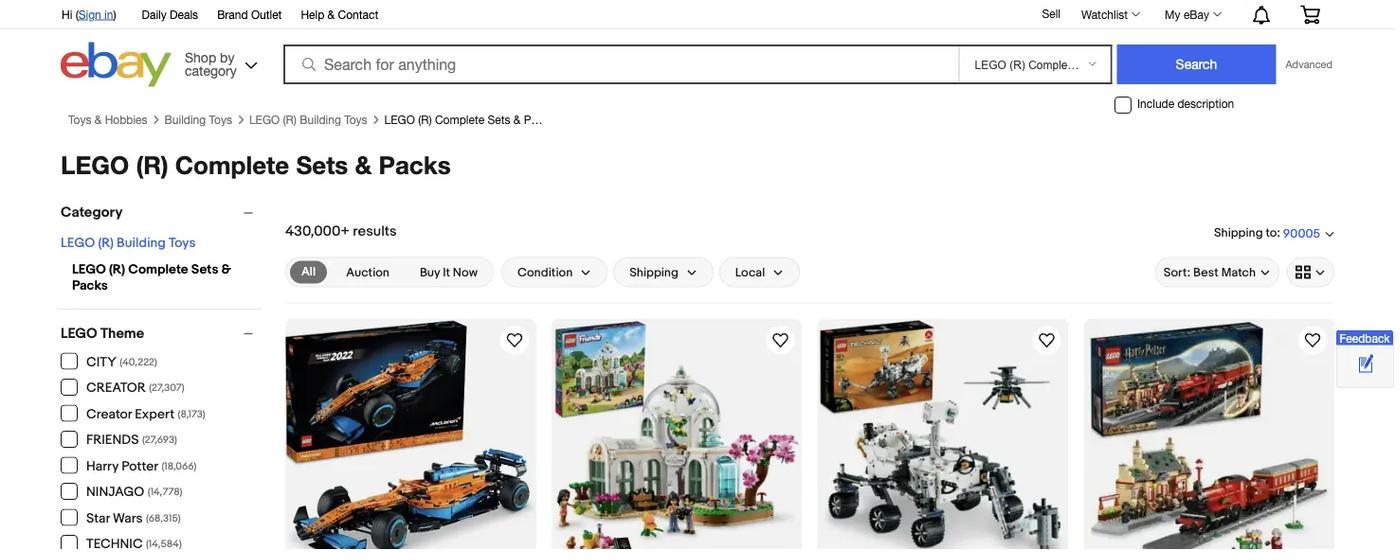 Task type: describe. For each thing, give the bounding box(es) containing it.
to
[[1266, 226, 1277, 241]]

brand outlet
[[217, 8, 282, 21]]

star
[[86, 511, 110, 527]]

lego theme
[[61, 325, 144, 342]]

toys & hobbies link
[[68, 113, 148, 127]]

in
[[104, 8, 113, 21]]

sort: best match
[[1164, 265, 1256, 280]]

(8,173)
[[178, 409, 205, 421]]

potter
[[122, 459, 158, 475]]

building toys link
[[165, 113, 232, 127]]

auction
[[346, 265, 390, 280]]

help & contact link
[[301, 5, 378, 26]]

lego theme button
[[61, 325, 262, 342]]

condition button
[[501, 258, 608, 288]]

now
[[453, 265, 478, 280]]

local
[[736, 265, 765, 280]]

All selected text field
[[302, 264, 316, 281]]

2 vertical spatial sets
[[191, 262, 219, 278]]

category button
[[61, 204, 262, 222]]

(14,778)
[[148, 487, 182, 499]]

help
[[301, 8, 325, 21]]

ninjago (14,778)
[[86, 485, 182, 501]]

watchlist link
[[1071, 3, 1149, 26]]

brand outlet link
[[217, 5, 282, 26]]

shop
[[185, 49, 216, 65]]

hi
[[62, 8, 72, 21]]

ninjago
[[86, 485, 144, 501]]

shipping for shipping
[[630, 265, 679, 280]]

creator (27,307)
[[86, 381, 184, 397]]

help & contact
[[301, 8, 378, 21]]

account navigation
[[51, 0, 1335, 29]]

wars
[[113, 511, 143, 527]]

creator expert (8,173)
[[86, 407, 205, 423]]

toys & hobbies
[[68, 113, 148, 126]]

lego friends botanical garden 41757 building toy set new 2023 release image
[[552, 319, 803, 551]]

city (40,222)
[[86, 355, 157, 371]]

advanced
[[1286, 58, 1333, 71]]

1 horizontal spatial sets
[[296, 150, 348, 179]]

(40,222)
[[120, 357, 157, 369]]

(r) inside lego (r) complete sets & packs
[[109, 262, 125, 278]]

buy it now link
[[409, 261, 489, 284]]

complete inside lego (r) complete sets & packs link
[[435, 113, 485, 126]]

90005
[[1284, 227, 1321, 241]]

results
[[353, 223, 397, 241]]

(18,066)
[[162, 461, 197, 473]]

daily deals
[[142, 8, 198, 21]]

(
[[76, 8, 78, 21]]

sell
[[1042, 7, 1061, 20]]

1 vertical spatial packs
[[379, 150, 451, 179]]

1 vertical spatial lego (r) complete sets & packs
[[61, 150, 451, 179]]

lego (r) complete sets & packs link
[[385, 113, 555, 127]]

include
[[1138, 97, 1175, 111]]

building toys
[[165, 113, 232, 126]]

building inside the lego (r) building toys link
[[300, 113, 341, 126]]

1 horizontal spatial lego (r) building toys
[[249, 113, 368, 126]]

my ebay link
[[1155, 3, 1231, 26]]

brand
[[217, 8, 248, 21]]

theme
[[101, 325, 144, 342]]

your shopping cart image
[[1300, 5, 1322, 24]]

0 horizontal spatial lego (r) building toys link
[[61, 235, 196, 251]]

430,000+ results main content
[[278, 195, 1343, 551]]

listing options selector. gallery view selected. image
[[1296, 265, 1326, 280]]

sort:
[[1164, 265, 1191, 280]]

& inside "link"
[[95, 113, 102, 126]]

shipping to : 90005
[[1215, 226, 1321, 241]]

watchlist
[[1082, 8, 1128, 21]]

star wars (68,315)
[[86, 511, 181, 527]]

description
[[1178, 97, 1235, 111]]

toys inside "link"
[[68, 113, 91, 126]]

condition
[[518, 265, 573, 280]]

local button
[[719, 258, 800, 288]]

1 horizontal spatial lego (r) building toys link
[[249, 113, 368, 127]]

expert
[[135, 407, 175, 423]]



Task type: locate. For each thing, give the bounding box(es) containing it.
city
[[86, 355, 117, 371]]

creator
[[86, 381, 146, 397]]

friends
[[86, 433, 139, 449]]

match
[[1222, 265, 1256, 280]]

0 vertical spatial shipping
[[1215, 226, 1263, 241]]

building
[[165, 113, 206, 126], [300, 113, 341, 126], [117, 235, 166, 251]]

1 horizontal spatial shipping
[[1215, 226, 1263, 241]]

hobbies
[[105, 113, 148, 126]]

auction link
[[335, 261, 401, 284]]

& inside account navigation
[[328, 8, 335, 21]]

harry
[[86, 459, 119, 475]]

sets inside lego (r) complete sets & packs link
[[488, 113, 511, 126]]

sign
[[78, 8, 101, 21]]

lego harry potter hogwarts express & hogsmeade station 76423 image
[[1084, 319, 1335, 551]]

2 vertical spatial lego (r) complete sets & packs
[[72, 262, 231, 294]]

category
[[185, 63, 237, 78]]

2 horizontal spatial packs
[[524, 113, 555, 126]]

42141 lego technic mclaren formula 1 2022 f1 v6 cylinder race car 1432pcs 18+ image
[[285, 321, 536, 551]]

creator
[[86, 407, 132, 423]]

feedback
[[1340, 332, 1391, 346]]

shipping inside shipping to : 90005
[[1215, 226, 1263, 241]]

sell link
[[1034, 7, 1070, 20]]

1 vertical spatial lego (r) building toys link
[[61, 235, 196, 251]]

my ebay
[[1165, 8, 1210, 21]]

deals
[[170, 8, 198, 21]]

Search for anything text field
[[286, 46, 955, 82]]

0 horizontal spatial shipping
[[630, 265, 679, 280]]

packs
[[524, 113, 555, 126], [379, 150, 451, 179], [72, 278, 108, 294]]

buy it now
[[420, 265, 478, 280]]

harry potter (18,066)
[[86, 459, 197, 475]]

shop by category
[[185, 49, 237, 78]]

0 vertical spatial lego (r) building toys link
[[249, 113, 368, 127]]

buy
[[420, 265, 440, 280]]

1 vertical spatial shipping
[[630, 265, 679, 280]]

building inside building toys link
[[165, 113, 206, 126]]

it
[[443, 265, 450, 280]]

(r)
[[283, 113, 297, 126], [418, 113, 432, 126], [136, 150, 168, 179], [98, 235, 114, 251], [109, 262, 125, 278]]

none submit inside the shop by category banner
[[1117, 45, 1277, 84]]

2 horizontal spatial sets
[[488, 113, 511, 126]]

sort: best match button
[[1155, 258, 1280, 288]]

2 vertical spatial packs
[[72, 278, 108, 294]]

0 vertical spatial lego (r) complete sets & packs
[[385, 113, 555, 126]]

lego technic 42158 nasa mars rover perseverance bulding set 1132 pcs image
[[818, 319, 1068, 551]]

all link
[[290, 261, 327, 284]]

lego
[[249, 113, 280, 126], [385, 113, 415, 126], [61, 150, 129, 179], [61, 235, 95, 251], [72, 262, 106, 278], [61, 325, 97, 342]]

0 horizontal spatial packs
[[72, 278, 108, 294]]

daily deals link
[[142, 5, 198, 26]]

:
[[1277, 226, 1281, 241]]

430,000+
[[285, 223, 350, 241]]

0 vertical spatial packs
[[524, 113, 555, 126]]

1 vertical spatial lego (r) building toys
[[61, 235, 196, 251]]

by
[[220, 49, 235, 65]]

&
[[328, 8, 335, 21], [95, 113, 102, 126], [514, 113, 521, 126], [355, 150, 372, 179], [221, 262, 231, 278]]

friends (27,693)
[[86, 433, 177, 449]]

1 vertical spatial sets
[[296, 150, 348, 179]]

shipping inside shipping dropdown button
[[630, 265, 679, 280]]

advanced link
[[1277, 46, 1333, 83]]

shipping button
[[614, 258, 714, 288]]

)
[[113, 8, 116, 21]]

my
[[1165, 8, 1181, 21]]

ebay
[[1184, 8, 1210, 21]]

0 vertical spatial sets
[[488, 113, 511, 126]]

lego (r) complete sets & packs
[[385, 113, 555, 126], [61, 150, 451, 179], [72, 262, 231, 294]]

shipping for shipping to : 90005
[[1215, 226, 1263, 241]]

outlet
[[251, 8, 282, 21]]

lego (r) building toys
[[249, 113, 368, 126], [61, 235, 196, 251]]

2 vertical spatial complete
[[128, 262, 188, 278]]

0 horizontal spatial lego (r) building toys
[[61, 235, 196, 251]]

0 vertical spatial lego (r) building toys
[[249, 113, 368, 126]]

1 vertical spatial complete
[[175, 150, 289, 179]]

category
[[61, 204, 123, 222]]

contact
[[338, 8, 378, 21]]

sign in link
[[78, 8, 113, 21]]

430,000+ results
[[285, 223, 397, 241]]

hi ( sign in )
[[62, 8, 116, 21]]

all
[[302, 265, 316, 280]]

None submit
[[1117, 45, 1277, 84]]

best
[[1194, 265, 1219, 280]]

0 vertical spatial complete
[[435, 113, 485, 126]]

complete
[[435, 113, 485, 126], [175, 150, 289, 179], [128, 262, 188, 278]]

1 horizontal spatial packs
[[379, 150, 451, 179]]

include description
[[1138, 97, 1235, 111]]

lego (r) building toys link
[[249, 113, 368, 127], [61, 235, 196, 251]]

shipping
[[1215, 226, 1263, 241], [630, 265, 679, 280]]

shop by category banner
[[51, 0, 1335, 92]]

daily
[[142, 8, 167, 21]]

shop by category button
[[176, 42, 262, 83]]

toys
[[68, 113, 91, 126], [209, 113, 232, 126], [344, 113, 368, 126], [169, 235, 196, 251]]

(68,315)
[[146, 513, 181, 525]]

(27,307)
[[149, 383, 184, 395]]

0 horizontal spatial sets
[[191, 262, 219, 278]]

(27,693)
[[142, 435, 177, 447]]



Task type: vqa. For each thing, say whether or not it's contained in the screenshot.
right options
no



